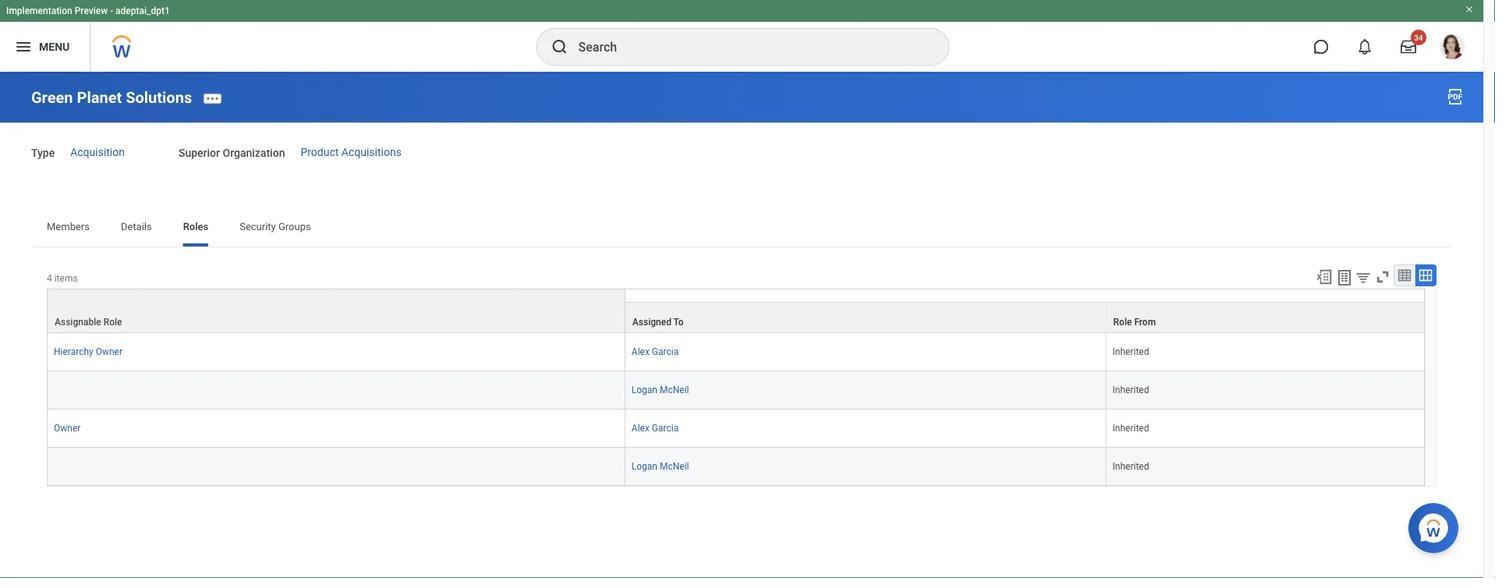 Task type: vqa. For each thing, say whether or not it's contained in the screenshot.
From
yes



Task type: locate. For each thing, give the bounding box(es) containing it.
1 logan from the top
[[632, 385, 658, 396]]

menu button
[[0, 22, 90, 72]]

menu banner
[[0, 0, 1484, 72]]

0 vertical spatial logan mcneil link
[[632, 382, 689, 396]]

2 mcneil from the top
[[660, 461, 689, 472]]

role inside assignable role popup button
[[104, 317, 122, 328]]

superior organization
[[179, 147, 285, 160]]

1 alex garcia from the top
[[632, 347, 679, 357]]

row
[[47, 302, 1426, 333], [47, 333, 1426, 371], [47, 371, 1426, 410], [47, 410, 1426, 448], [47, 448, 1426, 486]]

role right the assignable
[[104, 317, 122, 328]]

1 garcia from the top
[[652, 347, 679, 357]]

owner right hierarchy
[[96, 347, 122, 357]]

1 vertical spatial cell
[[47, 448, 626, 486]]

role
[[104, 317, 122, 328], [1114, 317, 1133, 328]]

acquisition link
[[70, 146, 125, 158]]

5 row from the top
[[47, 448, 1426, 486]]

1 vertical spatial alex
[[632, 423, 650, 434]]

toolbar
[[1309, 265, 1437, 289]]

inherited
[[1113, 347, 1150, 357], [1113, 385, 1150, 396], [1113, 423, 1150, 434], [1113, 461, 1150, 472]]

1 vertical spatial logan mcneil link
[[632, 458, 689, 472]]

search image
[[551, 37, 569, 56]]

owner link
[[54, 420, 81, 434]]

0 vertical spatial logan
[[632, 385, 658, 396]]

preview
[[75, 5, 108, 16]]

green planet solutions link
[[31, 88, 192, 107]]

table image
[[1398, 268, 1413, 283]]

green planet solutions main content
[[0, 72, 1484, 557]]

hierarchy
[[54, 347, 93, 357]]

0 horizontal spatial role
[[104, 317, 122, 328]]

alex
[[632, 347, 650, 357], [632, 423, 650, 434]]

tab list containing members
[[31, 209, 1453, 247]]

1 vertical spatial logan
[[632, 461, 658, 472]]

inherited for third row from the top
[[1113, 385, 1150, 396]]

logan mcneil
[[632, 385, 689, 396], [632, 461, 689, 472]]

inherited for row containing owner
[[1113, 423, 1150, 434]]

1 horizontal spatial owner
[[96, 347, 122, 357]]

2 inherited from the top
[[1113, 385, 1150, 396]]

0 vertical spatial alex garcia link
[[632, 343, 679, 357]]

logan mcneil for second logan mcneil link from the bottom
[[632, 385, 689, 396]]

2 row from the top
[[47, 333, 1426, 371]]

1 vertical spatial alex garcia link
[[632, 420, 679, 434]]

Search Workday  search field
[[579, 30, 917, 64]]

owner down hierarchy
[[54, 423, 81, 434]]

3 inherited from the top
[[1113, 423, 1150, 434]]

members
[[47, 220, 90, 232]]

0 horizontal spatial owner
[[54, 423, 81, 434]]

0 vertical spatial cell
[[47, 371, 626, 410]]

34
[[1415, 33, 1424, 42]]

row containing owner
[[47, 410, 1426, 448]]

logan
[[632, 385, 658, 396], [632, 461, 658, 472]]

cell
[[47, 371, 626, 410], [47, 448, 626, 486]]

assigned to
[[633, 317, 684, 328]]

1 logan mcneil link from the top
[[632, 382, 689, 396]]

0 vertical spatial alex
[[632, 347, 650, 357]]

logan mcneil link
[[632, 382, 689, 396], [632, 458, 689, 472]]

security groups
[[240, 220, 311, 232]]

2 garcia from the top
[[652, 423, 679, 434]]

hierarchy owner
[[54, 347, 122, 357]]

1 vertical spatial mcneil
[[660, 461, 689, 472]]

1 alex garcia link from the top
[[632, 343, 679, 357]]

assigned to button
[[626, 303, 1106, 332]]

2 logan from the top
[[632, 461, 658, 472]]

1 mcneil from the top
[[660, 385, 689, 396]]

groups
[[279, 220, 311, 232]]

1 vertical spatial owner
[[54, 423, 81, 434]]

alex garcia link
[[632, 343, 679, 357], [632, 420, 679, 434]]

2 alex garcia from the top
[[632, 423, 679, 434]]

3 row from the top
[[47, 371, 1426, 410]]

0 vertical spatial owner
[[96, 347, 122, 357]]

-
[[110, 5, 113, 16]]

alex garcia link for hierarchy owner
[[632, 343, 679, 357]]

garcia
[[652, 347, 679, 357], [652, 423, 679, 434]]

1 alex from the top
[[632, 347, 650, 357]]

4 inherited from the top
[[1113, 461, 1150, 472]]

justify image
[[14, 37, 33, 56]]

1 cell from the top
[[47, 371, 626, 410]]

alex garcia
[[632, 347, 679, 357], [632, 423, 679, 434]]

0 vertical spatial garcia
[[652, 347, 679, 357]]

mcneil
[[660, 385, 689, 396], [660, 461, 689, 472]]

34 button
[[1392, 30, 1427, 64]]

1 vertical spatial alex garcia
[[632, 423, 679, 434]]

4 row from the top
[[47, 410, 1426, 448]]

fullscreen image
[[1375, 268, 1392, 286]]

2 logan mcneil from the top
[[632, 461, 689, 472]]

assigned
[[633, 317, 672, 328]]

view printable version (pdf) image
[[1447, 87, 1466, 106]]

tab list inside green planet solutions 'main content'
[[31, 209, 1453, 247]]

2 cell from the top
[[47, 448, 626, 486]]

0 vertical spatial mcneil
[[660, 385, 689, 396]]

profile logan mcneil image
[[1441, 34, 1466, 62]]

2 role from the left
[[1114, 317, 1133, 328]]

acquisitions
[[342, 146, 402, 158]]

1 inherited from the top
[[1113, 347, 1150, 357]]

0 vertical spatial logan mcneil
[[632, 385, 689, 396]]

1 row from the top
[[47, 302, 1426, 333]]

1 horizontal spatial role
[[1114, 317, 1133, 328]]

mcneil for second logan mcneil link from the bottom
[[660, 385, 689, 396]]

1 vertical spatial logan mcneil
[[632, 461, 689, 472]]

assignable role row
[[47, 289, 1426, 333]]

menu
[[39, 40, 70, 53]]

role from button
[[1107, 303, 1425, 332]]

role left 'from'
[[1114, 317, 1133, 328]]

roles
[[183, 220, 209, 232]]

logan for 1st logan mcneil link from the bottom of the green planet solutions 'main content'
[[632, 461, 658, 472]]

tab list
[[31, 209, 1453, 247]]

1 role from the left
[[104, 317, 122, 328]]

1 vertical spatial garcia
[[652, 423, 679, 434]]

product acquisitions
[[301, 146, 402, 158]]

owner
[[96, 347, 122, 357], [54, 423, 81, 434]]

2 alex from the top
[[632, 423, 650, 434]]

0 vertical spatial alex garcia
[[632, 347, 679, 357]]

alex for hierarchy owner
[[632, 347, 650, 357]]

1 logan mcneil from the top
[[632, 385, 689, 396]]

2 alex garcia link from the top
[[632, 420, 679, 434]]



Task type: describe. For each thing, give the bounding box(es) containing it.
alex garcia for hierarchy owner
[[632, 347, 679, 357]]

row containing assigned to
[[47, 302, 1426, 333]]

from
[[1135, 317, 1157, 328]]

assignable role
[[55, 317, 122, 328]]

alex garcia link for owner
[[632, 420, 679, 434]]

export to worksheets image
[[1336, 268, 1355, 287]]

role from
[[1114, 317, 1157, 328]]

alex garcia for owner
[[632, 423, 679, 434]]

assignable role button
[[48, 290, 625, 332]]

hierarchy owner link
[[54, 343, 122, 357]]

green
[[31, 88, 73, 107]]

garcia for hierarchy owner
[[652, 347, 679, 357]]

product
[[301, 146, 339, 158]]

organization
[[223, 147, 285, 160]]

logan mcneil for 1st logan mcneil link from the bottom of the green planet solutions 'main content'
[[632, 461, 689, 472]]

logan for second logan mcneil link from the bottom
[[632, 385, 658, 396]]

select to filter grid data image
[[1355, 269, 1373, 286]]

inherited for row containing hierarchy owner
[[1113, 347, 1150, 357]]

implementation preview -   adeptai_dpt1
[[6, 5, 170, 16]]

type
[[31, 147, 55, 160]]

security
[[240, 220, 276, 232]]

row containing hierarchy owner
[[47, 333, 1426, 371]]

4 items
[[47, 273, 78, 284]]

acquisition
[[70, 146, 125, 158]]

cell for second logan mcneil link from the bottom
[[47, 371, 626, 410]]

expand table image
[[1419, 268, 1434, 283]]

product acquisitions link
[[301, 146, 402, 158]]

toolbar inside green planet solutions 'main content'
[[1309, 265, 1437, 289]]

superior
[[179, 147, 220, 160]]

implementation
[[6, 5, 72, 16]]

alex for owner
[[632, 423, 650, 434]]

notifications large image
[[1358, 39, 1373, 55]]

green planet solutions
[[31, 88, 192, 107]]

cell for 1st logan mcneil link from the bottom of the green planet solutions 'main content'
[[47, 448, 626, 486]]

close environment banner image
[[1466, 5, 1475, 14]]

adeptai_dpt1
[[116, 5, 170, 16]]

items
[[54, 273, 78, 284]]

2 logan mcneil link from the top
[[632, 458, 689, 472]]

planet
[[77, 88, 122, 107]]

details
[[121, 220, 152, 232]]

4
[[47, 273, 52, 284]]

solutions
[[126, 88, 192, 107]]

to
[[674, 317, 684, 328]]

role inside the role from popup button
[[1114, 317, 1133, 328]]

assignable
[[55, 317, 101, 328]]

garcia for owner
[[652, 423, 679, 434]]

inbox large image
[[1402, 39, 1417, 55]]

mcneil for 1st logan mcneil link from the bottom of the green planet solutions 'main content'
[[660, 461, 689, 472]]

export to excel image
[[1316, 268, 1334, 286]]

inherited for first row from the bottom of the green planet solutions 'main content'
[[1113, 461, 1150, 472]]



